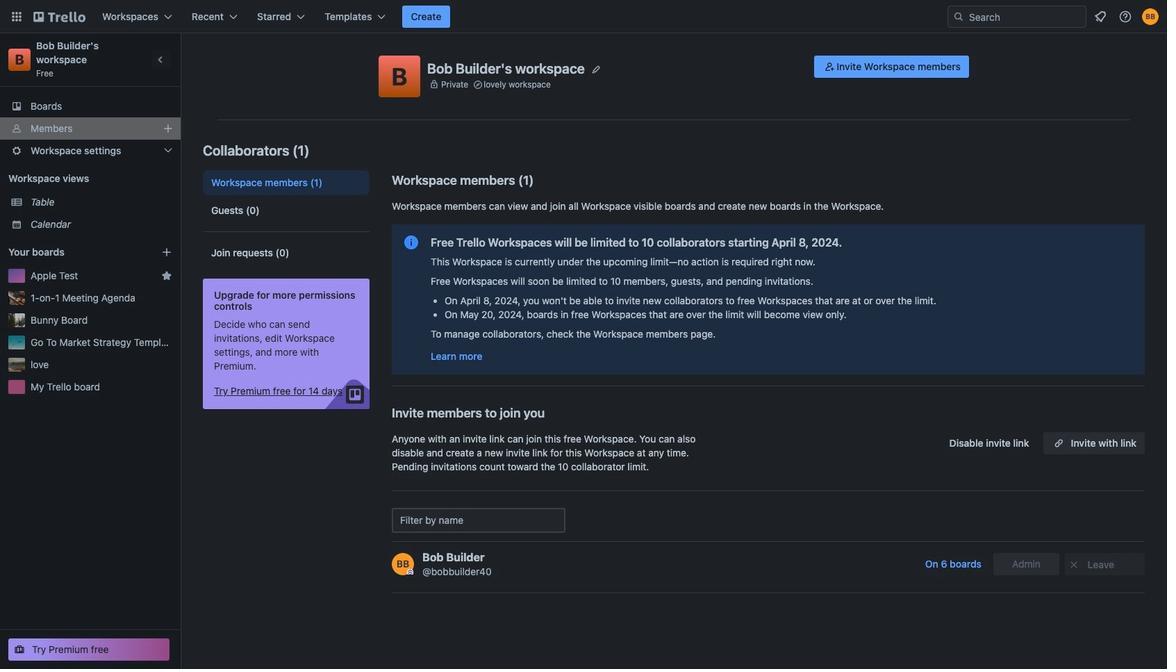 Task type: vqa. For each thing, say whether or not it's contained in the screenshot.
Design in the "Design Project Template Created by Kene Ohiaeri, Product Designer"
no



Task type: describe. For each thing, give the bounding box(es) containing it.
primary element
[[0, 0, 1168, 33]]

switch to… image
[[10, 10, 24, 24]]

search image
[[954, 11, 965, 22]]

sm image
[[823, 60, 837, 74]]

your boards with 6 items element
[[8, 244, 140, 261]]

Search field
[[965, 6, 1086, 27]]

starred icon image
[[161, 270, 172, 281]]

open information menu image
[[1119, 10, 1133, 24]]



Task type: locate. For each thing, give the bounding box(es) containing it.
sm image
[[1068, 558, 1081, 572]]

this member is an admin of this workspace. image
[[407, 569, 414, 575]]

0 notifications image
[[1093, 8, 1109, 25]]

add board image
[[161, 247, 172, 258]]

workspace navigation collapse icon image
[[152, 50, 171, 70]]

back to home image
[[33, 6, 85, 28]]

Filter by name text field
[[392, 508, 566, 533]]

bob builder (bobbuilder40) image
[[1143, 8, 1159, 25]]



